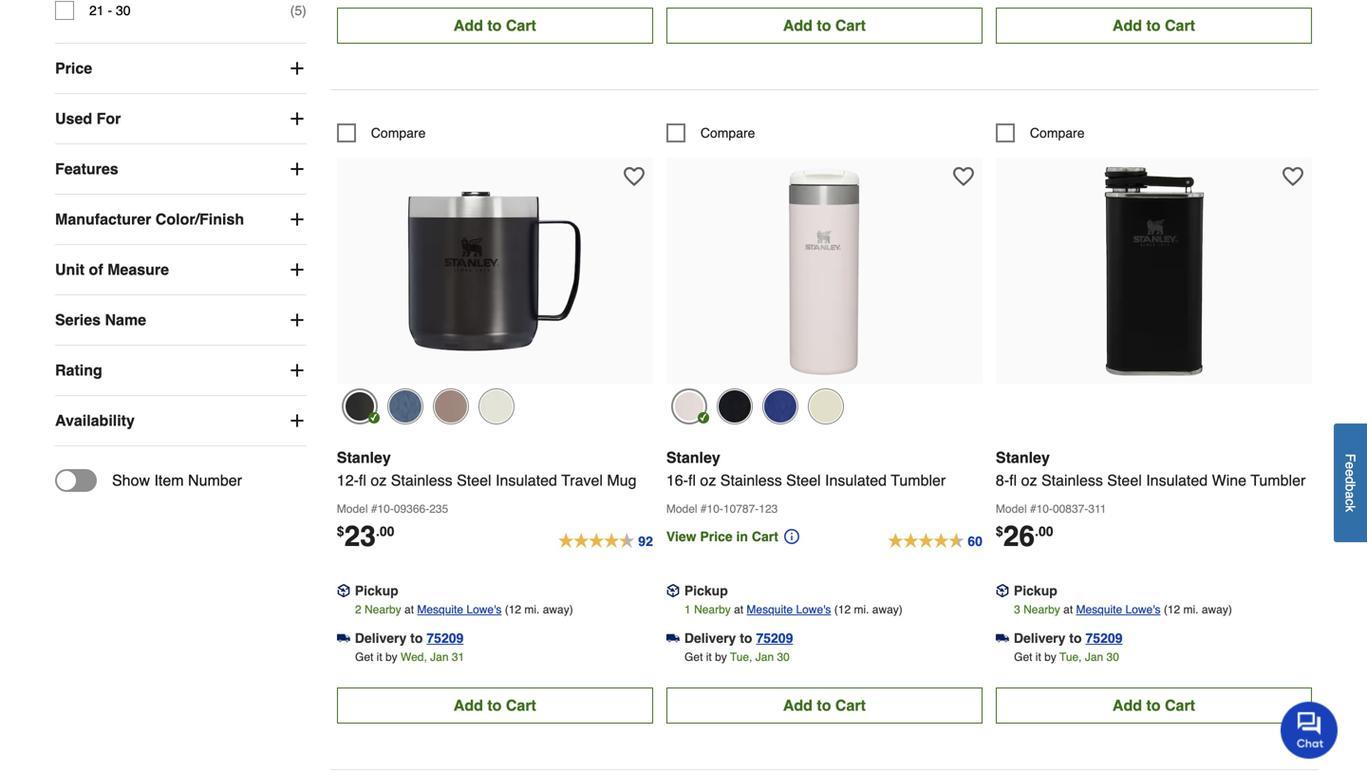 Task type: describe. For each thing, give the bounding box(es) containing it.
stanley for 16-
[[667, 449, 721, 466]]

3 nearby at mesquite lowe's (12 mi. away)
[[1014, 603, 1232, 616]]

f e e d b a c k
[[1343, 454, 1358, 512]]

for
[[96, 110, 121, 127]]

show
[[112, 472, 150, 489]]

fl for 12-
[[359, 471, 366, 489]]

mi. for 2 nearby at mesquite lowe's (12 mi. away)
[[525, 603, 540, 616]]

k
[[1343, 505, 1358, 512]]

a
[[1343, 491, 1358, 499]]

of
[[89, 261, 103, 278]]

60
[[968, 534, 983, 549]]

mi. for 3 nearby at mesquite lowe's (12 mi. away)
[[1184, 603, 1199, 616]]

d
[[1343, 476, 1358, 484]]

-
[[108, 3, 112, 18]]

compare for 5005453455 element
[[371, 125, 426, 140]]

10- for 8-
[[1037, 502, 1053, 516]]

mesquite for 2 nearby
[[417, 603, 463, 616]]

$ for 23
[[337, 524, 344, 539]]

nearby for 2 nearby
[[365, 603, 401, 616]]

mug
[[607, 471, 637, 489]]

oz for 12-
[[371, 471, 387, 489]]

2 e from the top
[[1343, 469, 1358, 476]]

truck filled image for get it by wed, jan 31
[[337, 632, 350, 645]]

compare for 5013929097 element
[[701, 125, 755, 140]]

actual price $23.00 element
[[337, 520, 395, 553]]

75209 for 1 nearby
[[756, 630, 793, 646]]

2 nearby at mesquite lowe's (12 mi. away)
[[355, 603, 573, 616]]

manufacturer
[[55, 210, 151, 228]]

stanley 10-00837-311 8-fl oz stainless steel insulated wine tumbler image
[[1050, 167, 1259, 376]]

wed,
[[401, 650, 427, 664]]

f e e d b a c k button
[[1334, 423, 1367, 542]]

series name
[[55, 311, 146, 329]]

f
[[1343, 454, 1358, 462]]

info image
[[784, 529, 799, 544]]

stanley 8-fl oz stainless steel insulated wine tumbler
[[996, 449, 1306, 489]]

delivery for 3
[[1014, 630, 1066, 646]]

235
[[429, 502, 448, 516]]

75209 button for 1 nearby
[[756, 629, 793, 648]]

26
[[1003, 520, 1035, 553]]

insulated for travel
[[496, 471, 557, 489]]

charcoal glow image
[[342, 388, 378, 424]]

steel for travel
[[457, 471, 491, 489]]

features
[[55, 160, 118, 178]]

heart outline image
[[1283, 166, 1304, 187]]

75209 for 3 nearby
[[1086, 630, 1123, 646]]

60 button
[[888, 523, 983, 550]]

in
[[736, 529, 748, 544]]

used for
[[55, 110, 121, 127]]

tue, for 1 nearby
[[730, 650, 753, 664]]

lapis glimmer image
[[762, 388, 799, 424]]

model # 10-09366-235
[[337, 502, 448, 516]]

rating button
[[55, 346, 307, 395]]

away) for 2 nearby at mesquite lowe's (12 mi. away)
[[543, 603, 573, 616]]

it for 3
[[1036, 650, 1042, 664]]

$ 26 .00
[[996, 520, 1054, 553]]

get it by wed, jan 31
[[355, 650, 465, 664]]

price button
[[55, 44, 307, 93]]

item
[[154, 472, 184, 489]]

pickup for 1
[[685, 583, 728, 598]]

lowe's for 3 nearby
[[1126, 603, 1161, 616]]

tue, for 3 nearby
[[1060, 650, 1082, 664]]

cream gloss image
[[478, 388, 515, 424]]

fl for 16-
[[688, 471, 696, 489]]

get it by tue, jan 30 for 1 nearby
[[685, 650, 790, 664]]

rose quartz glimmer image
[[671, 388, 707, 424]]

unit of measure
[[55, 261, 169, 278]]

10- for 12-
[[377, 502, 394, 516]]

mesquite for 1 nearby
[[747, 603, 793, 616]]

1 nearby at mesquite lowe's (12 mi. away)
[[685, 603, 903, 616]]

at for 3 nearby
[[1064, 603, 1073, 616]]

series name button
[[55, 295, 307, 345]]

model # 10-00837-311
[[996, 502, 1107, 516]]

mesquite for 3 nearby
[[1076, 603, 1123, 616]]

stainless for 12-
[[391, 471, 453, 489]]

plus image for of
[[288, 260, 307, 279]]

unit
[[55, 261, 85, 278]]

by for 2 nearby
[[386, 650, 398, 664]]

series
[[55, 311, 101, 329]]

get for 2
[[355, 650, 374, 664]]

chat invite button image
[[1281, 701, 1339, 759]]

( 5 )
[[290, 3, 307, 18]]

name
[[105, 311, 146, 329]]

availability
[[55, 412, 135, 429]]

10- for 16-
[[707, 502, 724, 516]]

30 for 1
[[777, 650, 790, 664]]

31
[[452, 650, 465, 664]]

used for button
[[55, 94, 307, 143]]

00837-
[[1053, 502, 1089, 516]]

pickup for 3
[[1014, 583, 1058, 598]]

plus image for for
[[288, 109, 307, 128]]

manufacturer color/finish
[[55, 210, 244, 228]]

insulated for tumbler
[[825, 471, 887, 489]]

1 horizontal spatial price
[[700, 529, 733, 544]]

it for 1
[[706, 650, 712, 664]]

view
[[667, 529, 697, 544]]

stanley 10-10787-123 16-fl oz stainless steel insulated tumbler image
[[720, 167, 929, 376]]

plus image for availability
[[288, 411, 307, 430]]

mesquite lowe's button for 3 nearby
[[1076, 600, 1161, 619]]

5
[[295, 3, 302, 18]]

get for 1
[[685, 650, 703, 664]]

10787-
[[724, 502, 759, 516]]

unit of measure button
[[55, 245, 307, 294]]

8-
[[996, 471, 1010, 489]]

5005453455 element
[[337, 123, 426, 142]]

get it by tue, jan 30 for 3 nearby
[[1014, 650, 1120, 664]]

pickup image for 3 nearby
[[996, 584, 1009, 597]]

pickup image for 1 nearby
[[667, 584, 680, 597]]

show item number element
[[55, 469, 242, 492]]

(12 for 1 nearby at mesquite lowe's (12 mi. away)
[[835, 603, 851, 616]]

0 horizontal spatial 30
[[116, 3, 131, 18]]

cream glimmer image
[[808, 388, 844, 424]]

75209 for 2 nearby
[[427, 630, 464, 646]]

delivery for 1
[[685, 630, 736, 646]]

3
[[1014, 603, 1021, 616]]

1 e from the top
[[1343, 462, 1358, 469]]

model for 16-
[[667, 502, 698, 516]]

311
[[1089, 502, 1107, 516]]

plus image for series name
[[288, 311, 307, 330]]

23
[[344, 520, 376, 553]]

hammertone lake image
[[387, 388, 423, 424]]



Task type: locate. For each thing, give the bounding box(es) containing it.
model
[[337, 502, 368, 516], [667, 502, 698, 516], [996, 502, 1027, 516]]

1 horizontal spatial truck filled image
[[996, 632, 1009, 645]]

1 horizontal spatial it
[[706, 650, 712, 664]]

plus image inside price button
[[288, 59, 307, 78]]

1 horizontal spatial 30
[[777, 650, 790, 664]]

at right 3 on the right bottom
[[1064, 603, 1073, 616]]

compare inside 5013929097 element
[[701, 125, 755, 140]]

get for 3
[[1014, 650, 1033, 664]]

2 (12 from the left
[[835, 603, 851, 616]]

insulated left the travel
[[496, 471, 557, 489]]

75209
[[427, 630, 464, 646], [756, 630, 793, 646], [1086, 630, 1123, 646]]

plus image for color/finish
[[288, 210, 307, 229]]

price
[[55, 59, 92, 77], [700, 529, 733, 544]]

1 horizontal spatial by
[[715, 650, 727, 664]]

stanley
[[337, 449, 391, 466], [667, 449, 721, 466], [996, 449, 1050, 466]]

3 fl from the left
[[1010, 471, 1017, 489]]

1 mi. from the left
[[525, 603, 540, 616]]

3 get from the left
[[1014, 650, 1033, 664]]

price inside button
[[55, 59, 92, 77]]

1 lowe's from the left
[[467, 603, 502, 616]]

add to cart
[[454, 17, 536, 34], [783, 17, 866, 34], [1113, 17, 1196, 34], [454, 696, 536, 714], [783, 696, 866, 714], [1113, 696, 1196, 714]]

stanley up 8-
[[996, 449, 1050, 466]]

1 horizontal spatial oz
[[700, 471, 716, 489]]

1 horizontal spatial delivery to 75209
[[685, 630, 793, 646]]

features button
[[55, 144, 307, 194]]

tumbler right wine
[[1251, 471, 1306, 489]]

3 steel from the left
[[1108, 471, 1142, 489]]

1 steel from the left
[[457, 471, 491, 489]]

model up 23
[[337, 502, 368, 516]]

plus image inside manufacturer color/finish button
[[288, 210, 307, 229]]

stainless inside stanley 16-fl oz stainless steel insulated tumbler
[[721, 471, 782, 489]]

lowe's
[[467, 603, 502, 616], [796, 603, 831, 616], [1126, 603, 1161, 616]]

mesquite up 31
[[417, 603, 463, 616]]

1 horizontal spatial mesquite lowe's button
[[747, 600, 831, 619]]

by down 3 nearby at mesquite lowe's (12 mi. away)
[[1045, 650, 1057, 664]]

1 by from the left
[[386, 650, 398, 664]]

1 75209 from the left
[[427, 630, 464, 646]]

availability button
[[55, 396, 307, 445]]

2 horizontal spatial jan
[[1085, 650, 1104, 664]]

1 horizontal spatial insulated
[[825, 471, 887, 489]]

1 horizontal spatial get it by tue, jan 30
[[1014, 650, 1120, 664]]

30
[[116, 3, 131, 18], [777, 650, 790, 664], [1107, 650, 1120, 664]]

0 horizontal spatial lowe's
[[467, 603, 502, 616]]

2 horizontal spatial get
[[1014, 650, 1033, 664]]

compare
[[371, 125, 426, 140], [701, 125, 755, 140], [1030, 125, 1085, 140]]

stanley for 8-
[[996, 449, 1050, 466]]

# for 16-
[[701, 502, 707, 516]]

2 get from the left
[[685, 650, 703, 664]]

3 75209 from the left
[[1086, 630, 1123, 646]]

1 it from the left
[[377, 650, 382, 664]]

2 pickup from the left
[[685, 583, 728, 598]]

2 mesquite lowe's button from the left
[[747, 600, 831, 619]]

1 horizontal spatial compare
[[701, 125, 755, 140]]

92
[[638, 534, 653, 549]]

wine
[[1212, 471, 1247, 489]]

# for 8-
[[1030, 502, 1037, 516]]

away) for 1 nearby at mesquite lowe's (12 mi. away)
[[873, 603, 903, 616]]

10-
[[377, 502, 394, 516], [707, 502, 724, 516], [1037, 502, 1053, 516]]

jan left 31
[[430, 650, 449, 664]]

0 horizontal spatial price
[[55, 59, 92, 77]]

1 horizontal spatial 10-
[[707, 502, 724, 516]]

steel for tumbler
[[786, 471, 821, 489]]

1 horizontal spatial stanley
[[667, 449, 721, 466]]

3 75209 button from the left
[[1086, 629, 1123, 648]]

1 horizontal spatial 75209
[[756, 630, 793, 646]]

view price in cart element
[[667, 523, 801, 551]]

3 lowe's from the left
[[1126, 603, 1161, 616]]

1 .00 from the left
[[376, 524, 395, 539]]

plus image
[[288, 109, 307, 128], [288, 160, 307, 179], [288, 210, 307, 229], [288, 260, 307, 279]]

stainless inside stanley 12-fl oz stainless steel insulated travel mug
[[391, 471, 453, 489]]

.00 down model # 10-09366-235
[[376, 524, 395, 539]]

fl inside the stanley 8-fl oz stainless steel insulated wine tumbler
[[1010, 471, 1017, 489]]

delivery
[[355, 630, 407, 646], [685, 630, 736, 646], [1014, 630, 1066, 646]]

0 horizontal spatial model
[[337, 502, 368, 516]]

1 pickup image from the left
[[667, 584, 680, 597]]

0 horizontal spatial 75209 button
[[427, 629, 464, 648]]

insulated left wine
[[1146, 471, 1208, 489]]

2 $ from the left
[[996, 524, 1003, 539]]

plus image inside used for button
[[288, 109, 307, 128]]

plus image inside rating button
[[288, 361, 307, 380]]

2 horizontal spatial insulated
[[1146, 471, 1208, 489]]

.00 down model # 10-00837-311
[[1035, 524, 1054, 539]]

$ down 12-
[[337, 524, 344, 539]]

1 # from the left
[[371, 502, 377, 516]]

1 compare from the left
[[371, 125, 426, 140]]

mesquite lowe's button for 1 nearby
[[747, 600, 831, 619]]

stanley 10-09366-235 12-fl oz stainless steel insulated travel mug image
[[391, 167, 600, 376]]

3 stainless from the left
[[1042, 471, 1103, 489]]

1 horizontal spatial #
[[701, 502, 707, 516]]

e up d
[[1343, 462, 1358, 469]]

cart inside view price in cart element
[[752, 529, 779, 544]]

delivery to 75209 up get it by wed, jan 31
[[355, 630, 464, 646]]

it for 2
[[377, 650, 382, 664]]

1 horizontal spatial (12
[[835, 603, 851, 616]]

oz
[[371, 471, 387, 489], [700, 471, 716, 489], [1021, 471, 1037, 489]]

75209 down 3 nearby at mesquite lowe's (12 mi. away)
[[1086, 630, 1123, 646]]

oz for 8-
[[1021, 471, 1037, 489]]

2
[[355, 603, 362, 616]]

2 away) from the left
[[873, 603, 903, 616]]

$ for 26
[[996, 524, 1003, 539]]

2 75209 from the left
[[756, 630, 793, 646]]

jan
[[430, 650, 449, 664], [756, 650, 774, 664], [1085, 650, 1104, 664]]

stanley 16-fl oz stainless steel insulated tumbler
[[667, 449, 946, 489]]

number
[[188, 472, 242, 489]]

1 get from the left
[[355, 650, 374, 664]]

)
[[302, 3, 307, 18]]

(
[[290, 3, 295, 18]]

pickup image up truck filled icon at left bottom
[[667, 584, 680, 597]]

steel inside the stanley 8-fl oz stainless steel insulated wine tumbler
[[1108, 471, 1142, 489]]

delivery to 75209 for 1 nearby
[[685, 630, 793, 646]]

1 tumbler from the left
[[891, 471, 946, 489]]

fl for 8-
[[1010, 471, 1017, 489]]

2 by from the left
[[715, 650, 727, 664]]

1 model from the left
[[337, 502, 368, 516]]

0 horizontal spatial 10-
[[377, 502, 394, 516]]

insulated inside stanley 12-fl oz stainless steel insulated travel mug
[[496, 471, 557, 489]]

c
[[1343, 499, 1358, 505]]

1 horizontal spatial mi.
[[854, 603, 869, 616]]

jan down the 1 nearby at mesquite lowe's (12 mi. away)
[[756, 650, 774, 664]]

75209 button up 31
[[427, 629, 464, 648]]

mesquite lowe's button
[[417, 600, 502, 619], [747, 600, 831, 619], [1076, 600, 1161, 619]]

model up 26
[[996, 502, 1027, 516]]

1 75209 button from the left
[[427, 629, 464, 648]]

pickup for 2
[[355, 583, 399, 598]]

3 it from the left
[[1036, 650, 1042, 664]]

0 horizontal spatial stanley
[[337, 449, 391, 466]]

2 mesquite from the left
[[747, 603, 793, 616]]

0 horizontal spatial it
[[377, 650, 382, 664]]

1 10- from the left
[[377, 502, 394, 516]]

0 horizontal spatial nearby
[[365, 603, 401, 616]]

stainless up 10787- at the bottom of page
[[721, 471, 782, 489]]

5014008313 element
[[996, 123, 1085, 142]]

.00 inside $ 23 .00
[[376, 524, 395, 539]]

2 horizontal spatial oz
[[1021, 471, 1037, 489]]

75209 button down the 1 nearby at mesquite lowe's (12 mi. away)
[[756, 629, 793, 648]]

0 horizontal spatial away)
[[543, 603, 573, 616]]

model # 10-10787-123
[[667, 502, 778, 516]]

actual price $26.00 element
[[996, 520, 1054, 553]]

3 oz from the left
[[1021, 471, 1037, 489]]

$ 23 .00
[[337, 520, 395, 553]]

21 - 30
[[89, 3, 131, 18]]

get it by tue, jan 30
[[685, 650, 790, 664], [1014, 650, 1120, 664]]

mesquite lowe's button for 2 nearby
[[417, 600, 502, 619]]

e up b
[[1343, 469, 1358, 476]]

steel for wine
[[1108, 471, 1142, 489]]

2 horizontal spatial #
[[1030, 502, 1037, 516]]

nearby for 1 nearby
[[694, 603, 731, 616]]

away) for 3 nearby at mesquite lowe's (12 mi. away)
[[1202, 603, 1232, 616]]

2 horizontal spatial compare
[[1030, 125, 1085, 140]]

2 plus image from the top
[[288, 160, 307, 179]]

1 mesquite from the left
[[417, 603, 463, 616]]

fl inside stanley 12-fl oz stainless steel insulated travel mug
[[359, 471, 366, 489]]

2 horizontal spatial mesquite lowe's button
[[1076, 600, 1161, 619]]

by left wed,
[[386, 650, 398, 664]]

pickup image down 26
[[996, 584, 1009, 597]]

0 horizontal spatial compare
[[371, 125, 426, 140]]

nearby right 2
[[365, 603, 401, 616]]

jan down 3 nearby at mesquite lowe's (12 mi. away)
[[1085, 650, 1104, 664]]

manufacturer color/finish button
[[55, 195, 307, 244]]

oz right 12-
[[371, 471, 387, 489]]

92 button
[[559, 523, 653, 550]]

09366-
[[394, 502, 429, 516]]

3 insulated from the left
[[1146, 471, 1208, 489]]

pickup image
[[667, 584, 680, 597], [996, 584, 1009, 597]]

1 get it by tue, jan 30 from the left
[[685, 650, 790, 664]]

1 horizontal spatial fl
[[688, 471, 696, 489]]

2 horizontal spatial 10-
[[1037, 502, 1053, 516]]

tumbler inside stanley 16-fl oz stainless steel insulated tumbler
[[891, 471, 946, 489]]

2 10- from the left
[[707, 502, 724, 516]]

2 pickup image from the left
[[996, 584, 1009, 597]]

rose quartz glow image
[[433, 388, 469, 424]]

heart outline image
[[624, 166, 645, 187], [953, 166, 974, 187]]

delivery to 75209 for 2 nearby
[[355, 630, 464, 646]]

1 horizontal spatial tue,
[[1060, 650, 1082, 664]]

3 away) from the left
[[1202, 603, 1232, 616]]

lowe's for 1 nearby
[[796, 603, 831, 616]]

at up get it by wed, jan 31
[[405, 603, 414, 616]]

75209 up 31
[[427, 630, 464, 646]]

2 steel from the left
[[786, 471, 821, 489]]

$ inside $ 23 .00
[[337, 524, 344, 539]]

1 horizontal spatial pickup
[[685, 583, 728, 598]]

1 at from the left
[[405, 603, 414, 616]]

3 pickup from the left
[[1014, 583, 1058, 598]]

2 horizontal spatial lowe's
[[1126, 603, 1161, 616]]

0 horizontal spatial pickup image
[[667, 584, 680, 597]]

stanley up 12-
[[337, 449, 391, 466]]

0 horizontal spatial mi.
[[525, 603, 540, 616]]

2 stainless from the left
[[721, 471, 782, 489]]

2 horizontal spatial stainless
[[1042, 471, 1103, 489]]

1 nearby from the left
[[365, 603, 401, 616]]

75209 button for 3 nearby
[[1086, 629, 1123, 648]]

mesquite
[[417, 603, 463, 616], [747, 603, 793, 616], [1076, 603, 1123, 616]]

model up the view
[[667, 502, 698, 516]]

1 fl from the left
[[359, 471, 366, 489]]

.00
[[376, 524, 395, 539], [1035, 524, 1054, 539]]

0 horizontal spatial fl
[[359, 471, 366, 489]]

3 jan from the left
[[1085, 650, 1104, 664]]

1 horizontal spatial away)
[[873, 603, 903, 616]]

get
[[355, 650, 374, 664], [685, 650, 703, 664], [1014, 650, 1033, 664]]

3 nearby from the left
[[1024, 603, 1061, 616]]

2 .00 from the left
[[1035, 524, 1054, 539]]

used
[[55, 110, 92, 127]]

2 delivery to 75209 from the left
[[685, 630, 793, 646]]

2 mi. from the left
[[854, 603, 869, 616]]

delivery down 1
[[685, 630, 736, 646]]

fl inside stanley 16-fl oz stainless steel insulated tumbler
[[688, 471, 696, 489]]

model for 12-
[[337, 502, 368, 516]]

$ inside the $ 26 .00
[[996, 524, 1003, 539]]

get down 2
[[355, 650, 374, 664]]

1 horizontal spatial mesquite
[[747, 603, 793, 616]]

10- up the $ 26 .00
[[1037, 502, 1053, 516]]

nearby
[[365, 603, 401, 616], [694, 603, 731, 616], [1024, 603, 1061, 616]]

2 stanley from the left
[[667, 449, 721, 466]]

0 horizontal spatial insulated
[[496, 471, 557, 489]]

2 truck filled image from the left
[[996, 632, 1009, 645]]

by down the 1 nearby at mesquite lowe's (12 mi. away)
[[715, 650, 727, 664]]

pickup image
[[337, 584, 350, 597]]

0 horizontal spatial pickup
[[355, 583, 399, 598]]

get it by tue, jan 30 down 1
[[685, 650, 790, 664]]

1 horizontal spatial .00
[[1035, 524, 1054, 539]]

3 by from the left
[[1045, 650, 1057, 664]]

1 heart outline image from the left
[[624, 166, 645, 187]]

stanley inside stanley 12-fl oz stainless steel insulated travel mug
[[337, 449, 391, 466]]

fl up model # 10-00837-311
[[1010, 471, 1017, 489]]

2 insulated from the left
[[825, 471, 887, 489]]

color/finish
[[156, 210, 244, 228]]

tumbler up 60 button
[[891, 471, 946, 489]]

2 delivery from the left
[[685, 630, 736, 646]]

2 horizontal spatial mesquite
[[1076, 603, 1123, 616]]

3 delivery to 75209 from the left
[[1014, 630, 1123, 646]]

view price in cart
[[667, 529, 779, 544]]

1 jan from the left
[[430, 650, 449, 664]]

pickup up 3 on the right bottom
[[1014, 583, 1058, 598]]

1 horizontal spatial lowe's
[[796, 603, 831, 616]]

1 vertical spatial price
[[700, 529, 733, 544]]

by for 3 nearby
[[1045, 650, 1057, 664]]

1 oz from the left
[[371, 471, 387, 489]]

2 horizontal spatial delivery to 75209
[[1014, 630, 1123, 646]]

0 horizontal spatial oz
[[371, 471, 387, 489]]

2 # from the left
[[701, 502, 707, 516]]

# up $ 23 .00
[[371, 502, 377, 516]]

0 horizontal spatial truck filled image
[[337, 632, 350, 645]]

2 horizontal spatial 75209
[[1086, 630, 1123, 646]]

plus image inside features button
[[288, 160, 307, 179]]

fl up model # 10-10787-123
[[688, 471, 696, 489]]

75209 down the 1 nearby at mesquite lowe's (12 mi. away)
[[756, 630, 793, 646]]

2 nearby from the left
[[694, 603, 731, 616]]

stanley inside the stanley 8-fl oz stainless steel insulated wine tumbler
[[996, 449, 1050, 466]]

to
[[487, 17, 502, 34], [817, 17, 831, 34], [1147, 17, 1161, 34], [410, 630, 423, 646], [740, 630, 753, 646], [1070, 630, 1082, 646], [487, 696, 502, 714], [817, 696, 831, 714], [1147, 696, 1161, 714]]

5013929097 element
[[667, 123, 755, 142]]

stainless
[[391, 471, 453, 489], [721, 471, 782, 489], [1042, 471, 1103, 489]]

30 down the 1 nearby at mesquite lowe's (12 mi. away)
[[777, 650, 790, 664]]

jan for 1 nearby
[[756, 650, 774, 664]]

nearby for 3 nearby
[[1024, 603, 1061, 616]]

plus image inside series name button
[[288, 311, 307, 330]]

4 plus image from the top
[[288, 260, 307, 279]]

compare for 5014008313 element
[[1030, 125, 1085, 140]]

0 horizontal spatial steel
[[457, 471, 491, 489]]

oz right 16-
[[700, 471, 716, 489]]

1 horizontal spatial tumbler
[[1251, 471, 1306, 489]]

plus image for rating
[[288, 361, 307, 380]]

1
[[685, 603, 691, 616]]

3 compare from the left
[[1030, 125, 1085, 140]]

1 horizontal spatial model
[[667, 502, 698, 516]]

10- up $ 23 .00
[[377, 502, 394, 516]]

1 horizontal spatial jan
[[756, 650, 774, 664]]

lowe's for 2 nearby
[[467, 603, 502, 616]]

75209 button down 3 nearby at mesquite lowe's (12 mi. away)
[[1086, 629, 1123, 648]]

3 10- from the left
[[1037, 502, 1053, 516]]

at for 2 nearby
[[405, 603, 414, 616]]

stainless for 8-
[[1042, 471, 1103, 489]]

away)
[[543, 603, 573, 616], [873, 603, 903, 616], [1202, 603, 1232, 616]]

compare inside 5005453455 element
[[371, 125, 426, 140]]

1 horizontal spatial nearby
[[694, 603, 731, 616]]

2 it from the left
[[706, 650, 712, 664]]

tumbler inside the stanley 8-fl oz stainless steel insulated wine tumbler
[[1251, 471, 1306, 489]]

1 horizontal spatial get
[[685, 650, 703, 664]]

steel inside stanley 12-fl oz stainless steel insulated travel mug
[[457, 471, 491, 489]]

delivery to 75209 for 3 nearby
[[1014, 630, 1123, 646]]

30 down 3 nearby at mesquite lowe's (12 mi. away)
[[1107, 650, 1120, 664]]

nearby right 3 on the right bottom
[[1024, 603, 1061, 616]]

3 at from the left
[[1064, 603, 1073, 616]]

0 horizontal spatial stainless
[[391, 471, 453, 489]]

mi. for 1 nearby at mesquite lowe's (12 mi. away)
[[854, 603, 869, 616]]

1 horizontal spatial 75209 button
[[756, 629, 793, 648]]

delivery down 3 on the right bottom
[[1014, 630, 1066, 646]]

(12 for 2 nearby at mesquite lowe's (12 mi. away)
[[505, 603, 521, 616]]

truck filled image for get it by tue, jan 30
[[996, 632, 1009, 645]]

2 get it by tue, jan 30 from the left
[[1014, 650, 1120, 664]]

truck filled image
[[667, 632, 680, 645]]

1 horizontal spatial at
[[734, 603, 744, 616]]

stainless up 00837-
[[1042, 471, 1103, 489]]

stanley inside stanley 16-fl oz stainless steel insulated tumbler
[[667, 449, 721, 466]]

1 delivery from the left
[[355, 630, 407, 646]]

1 delivery to 75209 from the left
[[355, 630, 464, 646]]

2 horizontal spatial away)
[[1202, 603, 1232, 616]]

2 jan from the left
[[756, 650, 774, 664]]

b
[[1343, 484, 1358, 491]]

jan for 3 nearby
[[1085, 650, 1104, 664]]

insulated inside the stanley 8-fl oz stainless steel insulated wine tumbler
[[1146, 471, 1208, 489]]

truck filled image
[[337, 632, 350, 645], [996, 632, 1009, 645]]

0 horizontal spatial .00
[[376, 524, 395, 539]]

oz inside stanley 16-fl oz stainless steel insulated tumbler
[[700, 471, 716, 489]]

16-
[[667, 471, 688, 489]]

steel inside stanley 16-fl oz stainless steel insulated tumbler
[[786, 471, 821, 489]]

travel
[[561, 471, 603, 489]]

2 horizontal spatial by
[[1045, 650, 1057, 664]]

1 pickup from the left
[[355, 583, 399, 598]]

tue, down 3 nearby at mesquite lowe's (12 mi. away)
[[1060, 650, 1082, 664]]

pickup up 1
[[685, 583, 728, 598]]

12-
[[337, 471, 359, 489]]

.00 inside the $ 26 .00
[[1035, 524, 1054, 539]]

0 horizontal spatial tue,
[[730, 650, 753, 664]]

oz right 8-
[[1021, 471, 1037, 489]]

3 mesquite lowe's button from the left
[[1076, 600, 1161, 619]]

$ right 60
[[996, 524, 1003, 539]]

show item number
[[112, 472, 242, 489]]

1 plus image from the top
[[288, 59, 307, 78]]

0 horizontal spatial delivery
[[355, 630, 407, 646]]

10- up view price in cart
[[707, 502, 724, 516]]

stanley for 12-
[[337, 449, 391, 466]]

1 stanley from the left
[[337, 449, 391, 466]]

plus image for price
[[288, 59, 307, 78]]

# up view price in cart
[[701, 502, 707, 516]]

at for 1 nearby
[[734, 603, 744, 616]]

# up the $ 26 .00
[[1030, 502, 1037, 516]]

2 heart outline image from the left
[[953, 166, 974, 187]]

# for 12-
[[371, 502, 377, 516]]

plus image inside the unit of measure button
[[288, 260, 307, 279]]

4 plus image from the top
[[288, 411, 307, 430]]

0 vertical spatial price
[[55, 59, 92, 77]]

delivery to 75209 down 1
[[685, 630, 793, 646]]

mesquite down the info icon
[[747, 603, 793, 616]]

2 at from the left
[[734, 603, 744, 616]]

2 horizontal spatial it
[[1036, 650, 1042, 664]]

mi.
[[525, 603, 540, 616], [854, 603, 869, 616], [1184, 603, 1199, 616]]

#
[[371, 502, 377, 516], [701, 502, 707, 516], [1030, 502, 1037, 516]]

(12 for 3 nearby at mesquite lowe's (12 mi. away)
[[1164, 603, 1181, 616]]

123
[[759, 502, 778, 516]]

2 horizontal spatial steel
[[1108, 471, 1142, 489]]

get it by tue, jan 30 down 3 on the right bottom
[[1014, 650, 1120, 664]]

delivery to 75209
[[355, 630, 464, 646], [685, 630, 793, 646], [1014, 630, 1123, 646]]

1 stainless from the left
[[391, 471, 453, 489]]

steel
[[457, 471, 491, 489], [786, 471, 821, 489], [1108, 471, 1142, 489]]

delivery for 2
[[355, 630, 407, 646]]

30 right -
[[116, 3, 131, 18]]

mesquite right 3 on the right bottom
[[1076, 603, 1123, 616]]

(12
[[505, 603, 521, 616], [835, 603, 851, 616], [1164, 603, 1181, 616]]

price up used
[[55, 59, 92, 77]]

0 horizontal spatial delivery to 75209
[[355, 630, 464, 646]]

0 horizontal spatial tumbler
[[891, 471, 946, 489]]

.00 for 26
[[1035, 524, 1054, 539]]

0 horizontal spatial #
[[371, 502, 377, 516]]

2 plus image from the top
[[288, 311, 307, 330]]

3 stanley from the left
[[996, 449, 1050, 466]]

oz inside stanley 12-fl oz stainless steel insulated travel mug
[[371, 471, 387, 489]]

1 (12 from the left
[[505, 603, 521, 616]]

insulated inside stanley 16-fl oz stainless steel insulated tumbler
[[825, 471, 887, 489]]

3 (12 from the left
[[1164, 603, 1181, 616]]

stanley 12-fl oz stainless steel insulated travel mug
[[337, 449, 637, 489]]

2 horizontal spatial fl
[[1010, 471, 1017, 489]]

2 horizontal spatial pickup
[[1014, 583, 1058, 598]]

75209 button for 2 nearby
[[427, 629, 464, 648]]

0 horizontal spatial (12
[[505, 603, 521, 616]]

3 model from the left
[[996, 502, 1027, 516]]

3 mi. from the left
[[1184, 603, 1199, 616]]

plus image inside availability button
[[288, 411, 307, 430]]

2 oz from the left
[[700, 471, 716, 489]]

3 # from the left
[[1030, 502, 1037, 516]]

get down 3 on the right bottom
[[1014, 650, 1033, 664]]

1 plus image from the top
[[288, 109, 307, 128]]

black glimmer image
[[717, 388, 753, 424]]

0 horizontal spatial at
[[405, 603, 414, 616]]

2 horizontal spatial delivery
[[1014, 630, 1066, 646]]

0 horizontal spatial mesquite lowe's button
[[417, 600, 502, 619]]

2 horizontal spatial (12
[[1164, 603, 1181, 616]]

e
[[1343, 462, 1358, 469], [1343, 469, 1358, 476]]

fl
[[359, 471, 366, 489], [688, 471, 696, 489], [1010, 471, 1017, 489]]

1 horizontal spatial delivery
[[685, 630, 736, 646]]

1 horizontal spatial pickup image
[[996, 584, 1009, 597]]

2 fl from the left
[[688, 471, 696, 489]]

stainless for 16-
[[721, 471, 782, 489]]

2 tumbler from the left
[[1251, 471, 1306, 489]]

compare inside 5014008313 element
[[1030, 125, 1085, 140]]

0 horizontal spatial jan
[[430, 650, 449, 664]]

2 horizontal spatial 30
[[1107, 650, 1120, 664]]

2 horizontal spatial nearby
[[1024, 603, 1061, 616]]

rating
[[55, 361, 102, 379]]

pickup up 2
[[355, 583, 399, 598]]

2 horizontal spatial model
[[996, 502, 1027, 516]]

plus image
[[288, 59, 307, 78], [288, 311, 307, 330], [288, 361, 307, 380], [288, 411, 307, 430]]

0 horizontal spatial get
[[355, 650, 374, 664]]

insulated for wine
[[1146, 471, 1208, 489]]

model for 8-
[[996, 502, 1027, 516]]

at right 1
[[734, 603, 744, 616]]

1 horizontal spatial stainless
[[721, 471, 782, 489]]

jan for 2 nearby
[[430, 650, 449, 664]]

tue, down the 1 nearby at mesquite lowe's (12 mi. away)
[[730, 650, 753, 664]]

3 delivery from the left
[[1014, 630, 1066, 646]]

oz for 16-
[[700, 471, 716, 489]]

0 horizontal spatial by
[[386, 650, 398, 664]]

2 horizontal spatial stanley
[[996, 449, 1050, 466]]

it
[[377, 650, 382, 664], [706, 650, 712, 664], [1036, 650, 1042, 664]]

pickup
[[355, 583, 399, 598], [685, 583, 728, 598], [1014, 583, 1058, 598]]

nearby right 1
[[694, 603, 731, 616]]

1 tue, from the left
[[730, 650, 753, 664]]

2 tue, from the left
[[1060, 650, 1082, 664]]

insulated down cream glimmer icon
[[825, 471, 887, 489]]

2 horizontal spatial mi.
[[1184, 603, 1199, 616]]

measure
[[107, 261, 169, 278]]

.00 for 23
[[376, 524, 395, 539]]

1 horizontal spatial $
[[996, 524, 1003, 539]]

3 plus image from the top
[[288, 210, 307, 229]]

stainless up '09366-'
[[391, 471, 453, 489]]

1 horizontal spatial heart outline image
[[953, 166, 974, 187]]

1 mesquite lowe's button from the left
[[417, 600, 502, 619]]

0 horizontal spatial $
[[337, 524, 344, 539]]

1 $ from the left
[[337, 524, 344, 539]]

0 horizontal spatial mesquite
[[417, 603, 463, 616]]

2 horizontal spatial 75209 button
[[1086, 629, 1123, 648]]

get down 1
[[685, 650, 703, 664]]

delivery to 75209 down 3 on the right bottom
[[1014, 630, 1123, 646]]

by for 1 nearby
[[715, 650, 727, 664]]

price left in
[[700, 529, 733, 544]]

add to cart button
[[337, 7, 653, 44], [667, 7, 983, 44], [996, 7, 1312, 44], [337, 687, 653, 724], [667, 687, 983, 724], [996, 687, 1312, 724]]

21
[[89, 3, 104, 18]]

1 horizontal spatial steel
[[786, 471, 821, 489]]

oz inside the stanley 8-fl oz stainless steel insulated wine tumbler
[[1021, 471, 1037, 489]]

30 for 3
[[1107, 650, 1120, 664]]

stainless inside the stanley 8-fl oz stainless steel insulated wine tumbler
[[1042, 471, 1103, 489]]

0 horizontal spatial 75209
[[427, 630, 464, 646]]

3 mesquite from the left
[[1076, 603, 1123, 616]]

2 lowe's from the left
[[796, 603, 831, 616]]

insulated
[[496, 471, 557, 489], [825, 471, 887, 489], [1146, 471, 1208, 489]]

fl up model # 10-09366-235
[[359, 471, 366, 489]]

stanley up 16-
[[667, 449, 721, 466]]

delivery up get it by wed, jan 31
[[355, 630, 407, 646]]



Task type: vqa. For each thing, say whether or not it's contained in the screenshot.
Tue, for 1 Nearby
yes



